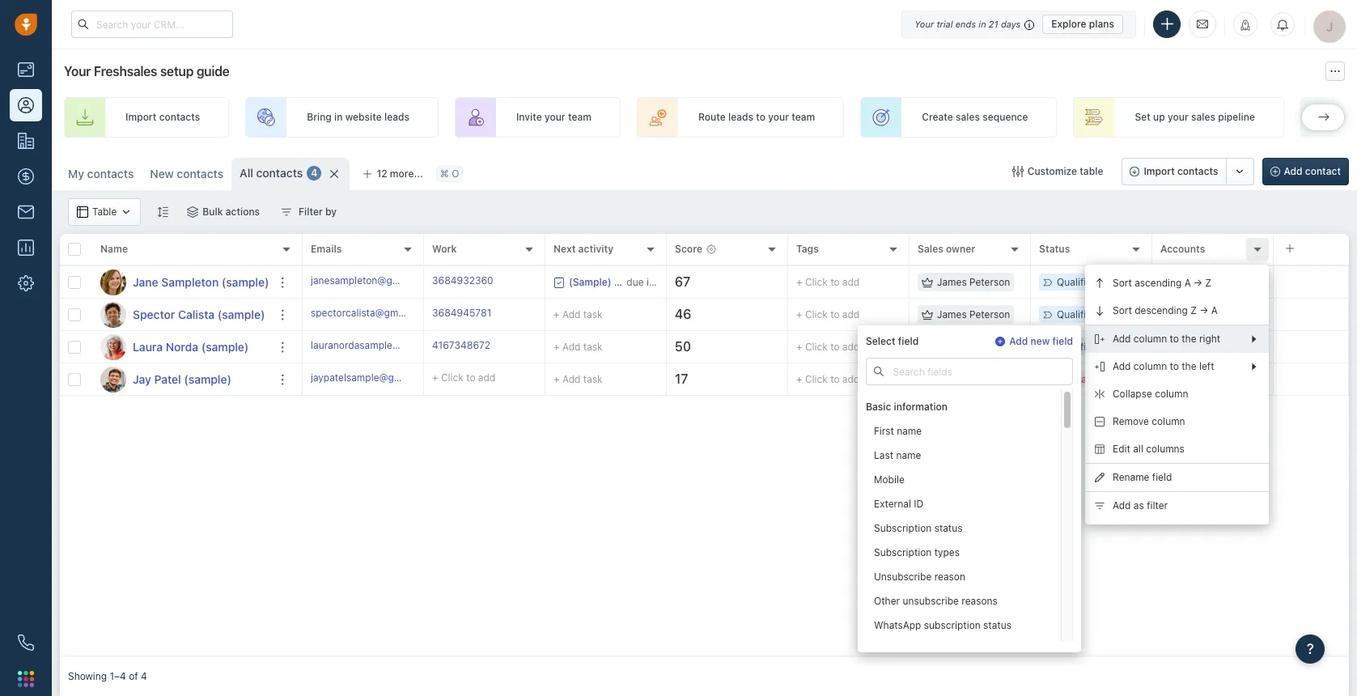 Task type: locate. For each thing, give the bounding box(es) containing it.
3 qualified from the top
[[1057, 341, 1098, 353]]

4 up filter by
[[311, 167, 318, 179]]

column
[[1134, 333, 1167, 345], [1134, 361, 1167, 373], [1155, 388, 1189, 400], [1152, 416, 1186, 428]]

in left 21
[[979, 18, 986, 29]]

subscription down the other unsubscribe reasons
[[924, 620, 981, 632]]

all
[[240, 166, 253, 180]]

2 cell from the top
[[1274, 299, 1349, 330]]

1–4
[[110, 671, 126, 683]]

container_wx8msf4aqz5i3rn1 image
[[121, 206, 132, 218], [554, 276, 565, 288], [922, 276, 933, 288], [922, 374, 933, 385]]

1 your from the left
[[545, 111, 566, 123]]

container_wx8msf4aqz5i3rn1 image inside filter by button
[[281, 206, 292, 218]]

sort ascending a → z
[[1113, 277, 1212, 289]]

(sample) inside spector calista (sample) link
[[218, 307, 265, 321]]

4167348672 link
[[432, 338, 491, 355]]

0 horizontal spatial in
[[334, 111, 343, 123]]

container_wx8msf4aqz5i3rn1 image down next
[[554, 276, 565, 288]]

1 horizontal spatial import
[[1144, 165, 1175, 177]]

grid containing 67
[[60, 232, 1349, 657]]

0 vertical spatial import
[[125, 111, 157, 123]]

sort left ascending
[[1113, 277, 1132, 289]]

→ up techcave (sample)
[[1194, 277, 1203, 289]]

spector
[[133, 307, 175, 321]]

1 vertical spatial z
[[1191, 305, 1197, 317]]

qualified up add new field
[[1057, 308, 1098, 320]]

1 horizontal spatial z
[[1206, 277, 1212, 289]]

1 vertical spatial subscription
[[874, 547, 932, 559]]

style_myh0__igzzd8unmi image
[[157, 206, 169, 217]]

janesampleton@gmail.com
[[311, 274, 433, 286]]

first name
[[874, 425, 922, 437]]

other
[[874, 595, 900, 607]]

right
[[1200, 333, 1221, 345]]

qualified down status
[[1057, 276, 1098, 288]]

+ click to add
[[796, 276, 860, 288], [796, 308, 860, 320], [796, 341, 860, 353], [796, 373, 860, 385]]

in inside bring in website leads link
[[334, 111, 343, 123]]

0 horizontal spatial team
[[568, 111, 592, 123]]

widgetz.io (sample)
[[1161, 276, 1253, 288]]

(sample) up left
[[1206, 341, 1246, 353]]

spector calista (sample) link
[[133, 306, 265, 323]]

0 vertical spatial in
[[979, 18, 986, 29]]

press space to select this row. row containing jay patel (sample)
[[60, 363, 303, 396]]

click for 17
[[805, 373, 828, 385]]

add column to the right
[[1113, 333, 1221, 345]]

status up types
[[935, 522, 963, 535]]

container_wx8msf4aqz5i3rn1 image inside table dropdown button
[[121, 206, 132, 218]]

1 vertical spatial task
[[583, 340, 603, 353]]

container_wx8msf4aqz5i3rn1 image for table
[[77, 206, 88, 218]]

2 horizontal spatial your
[[1168, 111, 1189, 123]]

0 vertical spatial status
[[935, 522, 963, 535]]

spectorcalista@gmail.com
[[311, 307, 431, 319]]

james peterson for 17
[[937, 373, 1010, 385]]

1 subscription from the top
[[874, 522, 932, 535]]

task for 46
[[583, 308, 603, 320]]

add inside button
[[1284, 165, 1303, 177]]

0 horizontal spatial import
[[125, 111, 157, 123]]

your for your trial ends in 21 days
[[915, 18, 934, 29]]

Search your CRM... text field
[[71, 11, 233, 38]]

2 sort from the top
[[1113, 305, 1132, 317]]

46
[[675, 307, 692, 321]]

2 vertical spatial task
[[583, 373, 603, 385]]

contact
[[1306, 165, 1341, 177]]

widgetz.io
[[1161, 276, 1210, 288]]

4 cell from the top
[[1274, 363, 1349, 395]]

more...
[[390, 168, 423, 180]]

4 + click to add from the top
[[796, 373, 860, 385]]

unsubscribe reason
[[874, 571, 966, 583]]

1 vertical spatial status
[[984, 620, 1012, 632]]

column inside menu item
[[1155, 388, 1189, 400]]

1 sales from the left
[[956, 111, 980, 123]]

column up the e
[[1134, 361, 1167, 373]]

accounts
[[1161, 243, 1205, 255]]

press space to select this row. row
[[60, 266, 303, 299], [303, 266, 1349, 299], [60, 299, 303, 331], [303, 299, 1349, 331], [60, 331, 303, 363], [303, 331, 1349, 363], [60, 363, 303, 396], [303, 363, 1349, 396]]

column for add column to the left
[[1134, 361, 1167, 373]]

row group containing 67
[[303, 266, 1349, 396]]

columns
[[1146, 443, 1185, 455]]

jaypatelsample@gmail.com + click to add
[[311, 371, 496, 384]]

grid
[[60, 232, 1349, 657]]

sales left pipeline
[[1192, 111, 1216, 123]]

1 team from the left
[[568, 111, 592, 123]]

1 james peterson from the top
[[937, 276, 1010, 288]]

sales right create
[[956, 111, 980, 123]]

2 + click to add from the top
[[796, 308, 860, 320]]

contacts inside button
[[1178, 165, 1219, 177]]

column inside menu item
[[1152, 416, 1186, 428]]

container_wx8msf4aqz5i3rn1 image inside table dropdown button
[[77, 206, 88, 218]]

bring in website leads
[[307, 111, 410, 123]]

the up e corp (sample)
[[1182, 361, 1197, 373]]

the left right
[[1182, 333, 1197, 345]]

2 vertical spatial + add task
[[554, 373, 603, 385]]

container_wx8msf4aqz5i3rn1 image left bulk
[[187, 206, 199, 218]]

your right invite
[[545, 111, 566, 123]]

1 leads from the left
[[384, 111, 410, 123]]

sms subscription status
[[874, 644, 985, 656]]

3684932360
[[432, 274, 494, 286]]

container_wx8msf4aqz5i3rn1 image down 'sales'
[[922, 309, 933, 320]]

unqualified
[[1057, 373, 1109, 385]]

→ for a
[[1200, 305, 1209, 317]]

information
[[894, 401, 948, 413]]

4 right of
[[141, 671, 147, 683]]

2 james peterson from the top
[[937, 308, 1010, 320]]

1 horizontal spatial import contacts
[[1144, 165, 1219, 177]]

1 sort from the top
[[1113, 277, 1132, 289]]

2 peterson from the top
[[970, 308, 1010, 320]]

1 vertical spatial name
[[896, 450, 921, 462]]

4
[[311, 167, 318, 179], [141, 671, 147, 683]]

invite your team link
[[455, 97, 621, 138]]

container_wx8msf4aqz5i3rn1 image left filter
[[281, 206, 292, 218]]

qualified
[[1057, 276, 1098, 288], [1057, 308, 1098, 320], [1057, 341, 1098, 353]]

name right last
[[896, 450, 921, 462]]

widgetz.io (sample) link
[[1161, 276, 1253, 288]]

inc
[[1189, 341, 1203, 353]]

0 vertical spatial sort
[[1113, 277, 1132, 289]]

task for 50
[[583, 340, 603, 353]]

1 vertical spatial →
[[1200, 305, 1209, 317]]

contacts down set up your sales pipeline
[[1178, 165, 1219, 177]]

spector calista (sample)
[[133, 307, 265, 321]]

2 james from the top
[[937, 308, 967, 320]]

container_wx8msf4aqz5i3rn1 image down 'sales'
[[922, 276, 933, 288]]

column down the e
[[1155, 388, 1189, 400]]

0 horizontal spatial sales
[[956, 111, 980, 123]]

(sample) inside jane sampleton (sample) link
[[222, 275, 269, 289]]

add inside menu item
[[1113, 500, 1131, 512]]

column up columns
[[1152, 416, 1186, 428]]

s image
[[100, 302, 126, 327]]

container_wx8msf4aqz5i3rn1 image left "table"
[[77, 206, 88, 218]]

1 + add task from the top
[[554, 308, 603, 320]]

container_wx8msf4aqz5i3rn1 image left customize
[[1012, 166, 1024, 177]]

2 row group from the left
[[303, 266, 1349, 396]]

sales owner
[[918, 243, 976, 255]]

press space to select this row. row containing jane sampleton (sample)
[[60, 266, 303, 299]]

1 + click to add from the top
[[796, 276, 860, 288]]

status for sms subscription status
[[957, 644, 985, 656]]

1 vertical spatial a
[[1212, 305, 1218, 317]]

name column header
[[92, 234, 303, 266]]

import for the import contacts button on the right top
[[1144, 165, 1175, 177]]

lauranordasample@gmail.com link
[[311, 338, 448, 355]]

cell for 46
[[1274, 299, 1349, 330]]

(sample) for acme inc (sample)
[[1206, 341, 1246, 353]]

cell
[[1274, 266, 1349, 298], [1274, 299, 1349, 330], [1274, 331, 1349, 363], [1274, 363, 1349, 395]]

3 peterson from the top
[[970, 341, 1010, 353]]

0 vertical spatial your
[[915, 18, 934, 29]]

patel
[[154, 372, 181, 386]]

4 james peterson from the top
[[937, 373, 1010, 385]]

my contacts
[[68, 167, 134, 181]]

your inside 'invite your team' link
[[545, 111, 566, 123]]

(sample) down left
[[1194, 373, 1235, 385]]

field inside rename field menu item
[[1153, 471, 1172, 484]]

click for 50
[[805, 341, 828, 353]]

import inside button
[[1144, 165, 1175, 177]]

leads
[[384, 111, 410, 123], [728, 111, 754, 123]]

1 vertical spatial qualified
[[1057, 308, 1098, 320]]

your for your freshsales setup guide
[[64, 64, 91, 79]]

4 peterson from the top
[[970, 373, 1010, 385]]

import contacts down set up your sales pipeline link
[[1144, 165, 1219, 177]]

2 the from the top
[[1182, 361, 1197, 373]]

actions
[[226, 206, 260, 218]]

name
[[100, 243, 128, 255]]

3 your from the left
[[1168, 111, 1189, 123]]

field down columns
[[1153, 471, 1172, 484]]

0 vertical spatial →
[[1194, 277, 1203, 289]]

the for left
[[1182, 361, 1197, 373]]

1 vertical spatial 4
[[141, 671, 147, 683]]

peterson down add new field
[[970, 373, 1010, 385]]

peterson for 17
[[970, 373, 1010, 385]]

0 horizontal spatial your
[[545, 111, 566, 123]]

your right the route
[[768, 111, 789, 123]]

3 + add task from the top
[[554, 373, 603, 385]]

your left 'freshsales'
[[64, 64, 91, 79]]

james for 17
[[937, 373, 967, 385]]

(sample) right sampleton
[[222, 275, 269, 289]]

0 vertical spatial name
[[897, 425, 922, 437]]

import down up
[[1144, 165, 1175, 177]]

basic
[[866, 401, 891, 413]]

2 subscription from the top
[[874, 547, 932, 559]]

1 horizontal spatial team
[[792, 111, 815, 123]]

press space to select this row. row containing spector calista (sample)
[[60, 299, 303, 331]]

add for 46
[[843, 308, 860, 320]]

row group
[[60, 266, 303, 396], [303, 266, 1349, 396]]

1 vertical spatial in
[[334, 111, 343, 123]]

your
[[915, 18, 934, 29], [64, 64, 91, 79]]

laura norda (sample) link
[[133, 339, 249, 355]]

1 vertical spatial + add task
[[554, 340, 603, 353]]

field right "new"
[[1053, 335, 1073, 347]]

1 horizontal spatial field
[[1053, 335, 1073, 347]]

1 horizontal spatial 4
[[311, 167, 318, 179]]

container_wx8msf4aqz5i3rn1 image inside bulk actions button
[[187, 206, 199, 218]]

add
[[843, 276, 860, 288], [843, 308, 860, 320], [843, 341, 860, 353], [478, 371, 496, 384], [843, 373, 860, 385]]

0 horizontal spatial 4
[[141, 671, 147, 683]]

jay patel (sample) link
[[133, 371, 231, 387]]

container_wx8msf4aqz5i3rn1 image up the information
[[922, 374, 933, 385]]

field right select
[[898, 335, 919, 347]]

team
[[568, 111, 592, 123], [792, 111, 815, 123]]

add column to the right menu
[[858, 325, 1081, 662]]

1 vertical spatial import contacts
[[1144, 165, 1219, 177]]

1 vertical spatial the
[[1182, 361, 1197, 373]]

sort for sort descending z → a
[[1113, 305, 1132, 317]]

add as filter
[[1113, 500, 1168, 512]]

1 horizontal spatial your
[[768, 111, 789, 123]]

0 vertical spatial subscription
[[924, 620, 981, 632]]

sort for sort ascending a → z
[[1113, 277, 1132, 289]]

customize table button
[[1002, 158, 1114, 185]]

peterson up search fields field
[[970, 341, 1010, 353]]

status down whatsapp subscription status
[[957, 644, 985, 656]]

last
[[874, 450, 894, 462]]

column down descending
[[1134, 333, 1167, 345]]

1 row group from the left
[[60, 266, 303, 396]]

ascending
[[1135, 277, 1182, 289]]

1 james from the top
[[937, 276, 967, 288]]

peterson for 46
[[970, 308, 1010, 320]]

reasons
[[962, 595, 998, 607]]

1 horizontal spatial leads
[[728, 111, 754, 123]]

(sample) for spector calista (sample)
[[218, 307, 265, 321]]

the
[[1182, 333, 1197, 345], [1182, 361, 1197, 373]]

click
[[805, 276, 828, 288], [805, 308, 828, 320], [805, 341, 828, 353], [441, 371, 464, 384], [805, 373, 828, 385]]

1 task from the top
[[583, 308, 603, 320]]

sort left descending
[[1113, 305, 1132, 317]]

freshworks switcher image
[[18, 671, 34, 687]]

freshsales
[[94, 64, 157, 79]]

1 horizontal spatial a
[[1212, 305, 1218, 317]]

acme inc (sample) link
[[1161, 341, 1246, 353]]

(sample) right calista
[[218, 307, 265, 321]]

name down the basic information on the right of the page
[[897, 425, 922, 437]]

1 horizontal spatial your
[[915, 18, 934, 29]]

activity
[[578, 243, 614, 255]]

add for 50
[[843, 341, 860, 353]]

container_wx8msf4aqz5i3rn1 image inside customize table button
[[1012, 166, 1024, 177]]

mobile
[[874, 474, 905, 486]]

2 task from the top
[[583, 340, 603, 353]]

3 cell from the top
[[1274, 331, 1349, 363]]

4 james from the top
[[937, 373, 967, 385]]

0 vertical spatial a
[[1185, 277, 1191, 289]]

leads right the route
[[728, 111, 754, 123]]

1 horizontal spatial in
[[979, 18, 986, 29]]

subscription types
[[874, 547, 960, 559]]

contacts right new on the left
[[177, 167, 224, 181]]

add
[[1284, 165, 1303, 177], [563, 308, 581, 320], [1113, 333, 1131, 345], [1010, 335, 1028, 347], [563, 340, 581, 353], [1113, 361, 1131, 373], [563, 373, 581, 385], [1113, 500, 1131, 512]]

1 cell from the top
[[1274, 266, 1349, 298]]

name row
[[60, 234, 303, 266]]

0 horizontal spatial z
[[1191, 305, 1197, 317]]

column for remove column
[[1152, 416, 1186, 428]]

contacts right all
[[256, 166, 303, 180]]

0 horizontal spatial import contacts
[[125, 111, 200, 123]]

contacts right my
[[87, 167, 134, 181]]

1 peterson from the top
[[970, 276, 1010, 288]]

import contacts button
[[1122, 158, 1227, 185]]

status
[[935, 522, 963, 535], [984, 620, 1012, 632], [957, 644, 985, 656]]

up
[[1154, 111, 1165, 123]]

(sample) inside jay patel (sample) link
[[184, 372, 231, 386]]

subscription
[[874, 522, 932, 535], [874, 547, 932, 559]]

0 vertical spatial + add task
[[554, 308, 603, 320]]

0 vertical spatial subscription
[[874, 522, 932, 535]]

j image
[[100, 366, 126, 392]]

last name
[[874, 450, 921, 462]]

1 qualified from the top
[[1057, 276, 1098, 288]]

1 vertical spatial import
[[1144, 165, 1175, 177]]

(sample) down laura norda (sample) link
[[184, 372, 231, 386]]

leads right website
[[384, 111, 410, 123]]

0 vertical spatial import contacts
[[125, 111, 200, 123]]

peterson up add new field
[[970, 308, 1010, 320]]

1 horizontal spatial sales
[[1192, 111, 1216, 123]]

subscription for subscription types
[[874, 547, 932, 559]]

calista
[[178, 307, 215, 321]]

add contact button
[[1262, 158, 1349, 185]]

column for add column to the right
[[1134, 333, 1167, 345]]

1 vertical spatial sort
[[1113, 305, 1132, 317]]

0 vertical spatial 4
[[311, 167, 318, 179]]

2 vertical spatial status
[[957, 644, 985, 656]]

qualified for 50
[[1057, 341, 1098, 353]]

import contacts down setup
[[125, 111, 200, 123]]

route
[[699, 111, 726, 123]]

0 vertical spatial task
[[583, 308, 603, 320]]

collapse
[[1113, 388, 1153, 400]]

12 more... button
[[354, 163, 432, 185]]

1 vertical spatial your
[[64, 64, 91, 79]]

name
[[897, 425, 922, 437], [896, 450, 921, 462]]

container_wx8msf4aqz5i3rn1 image
[[1012, 166, 1024, 177], [77, 206, 88, 218], [187, 206, 199, 218], [281, 206, 292, 218], [922, 309, 933, 320]]

4 inside all contacts 4
[[311, 167, 318, 179]]

1 the from the top
[[1182, 333, 1197, 345]]

0 horizontal spatial your
[[64, 64, 91, 79]]

techcave (sample)
[[1161, 308, 1247, 320]]

rename field menu item
[[1085, 464, 1269, 491]]

your right up
[[1168, 111, 1189, 123]]

field
[[898, 335, 919, 347], [1053, 335, 1073, 347], [1153, 471, 1172, 484]]

0 horizontal spatial field
[[898, 335, 919, 347]]

3 + click to add from the top
[[796, 341, 860, 353]]

route leads to your team
[[699, 111, 815, 123]]

container_wx8msf4aqz5i3rn1 image right "table"
[[121, 206, 132, 218]]

3 task from the top
[[583, 373, 603, 385]]

remove column menu item
[[1085, 408, 1269, 435]]

0 horizontal spatial a
[[1185, 277, 1191, 289]]

qualified up unqualified
[[1057, 341, 1098, 353]]

import down your freshsales setup guide
[[125, 111, 157, 123]]

(sample) for e corp (sample)
[[1194, 373, 1235, 385]]

your inside route leads to your team link
[[768, 111, 789, 123]]

table
[[92, 206, 117, 218]]

0 vertical spatial the
[[1182, 333, 1197, 345]]

2 horizontal spatial field
[[1153, 471, 1172, 484]]

name for first name
[[897, 425, 922, 437]]

menu
[[1085, 265, 1269, 525]]

filter
[[1147, 500, 1168, 512]]

in right bring
[[334, 111, 343, 123]]

new contacts
[[150, 167, 224, 181]]

0 horizontal spatial leads
[[384, 111, 410, 123]]

(sample) down spector calista (sample) link
[[201, 340, 249, 353]]

container_wx8msf4aqz5i3rn1 image for bulk actions
[[187, 206, 199, 218]]

the for right
[[1182, 333, 1197, 345]]

james for 46
[[937, 308, 967, 320]]

→ for z
[[1194, 277, 1203, 289]]

task for 17
[[583, 373, 603, 385]]

1 vertical spatial subscription
[[898, 644, 954, 656]]

2 sales from the left
[[1192, 111, 1216, 123]]

0 vertical spatial qualified
[[1057, 276, 1098, 288]]

subscription down whatsapp subscription status
[[898, 644, 954, 656]]

2 your from the left
[[768, 111, 789, 123]]

container_wx8msf4aqz5i3rn1 image for customize table
[[1012, 166, 1024, 177]]

import contacts inside button
[[1144, 165, 1219, 177]]

your left trial
[[915, 18, 934, 29]]

task
[[583, 308, 603, 320], [583, 340, 603, 353], [583, 373, 603, 385]]

peterson down owner
[[970, 276, 1010, 288]]

(sample) inside laura norda (sample) link
[[201, 340, 249, 353]]

3 james peterson from the top
[[937, 341, 1010, 353]]

2 vertical spatial qualified
[[1057, 341, 1098, 353]]

next activity
[[554, 243, 614, 255]]

subscription down external id at the bottom of page
[[874, 522, 932, 535]]

phone element
[[10, 627, 42, 659]]

→ down widgetz.io (sample)
[[1200, 305, 1209, 317]]

subscription up 'unsubscribe'
[[874, 547, 932, 559]]

james peterson for 46
[[937, 308, 1010, 320]]

rename
[[1113, 471, 1150, 484]]

2 + add task from the top
[[554, 340, 603, 353]]

0 vertical spatial z
[[1206, 277, 1212, 289]]

status down reasons
[[984, 620, 1012, 632]]

jay
[[133, 372, 151, 386]]

sales inside create sales sequence link
[[956, 111, 980, 123]]

2 qualified from the top
[[1057, 308, 1098, 320]]

name for last name
[[896, 450, 921, 462]]

menu containing sort ascending a → z
[[1085, 265, 1269, 525]]

whatsapp subscription status
[[874, 620, 1012, 632]]

subscription
[[924, 620, 981, 632], [898, 644, 954, 656]]



Task type: vqa. For each thing, say whether or not it's contained in the screenshot.
route leads to your team
yes



Task type: describe. For each thing, give the bounding box(es) containing it.
all contacts link
[[240, 165, 303, 181]]

remove
[[1113, 416, 1149, 428]]

route leads to your team link
[[637, 97, 844, 138]]

janesampleton@gmail.com link
[[311, 273, 433, 291]]

jane sampleton (sample)
[[133, 275, 269, 289]]

status
[[1039, 243, 1070, 255]]

3 james from the top
[[937, 341, 967, 353]]

jane sampleton (sample) link
[[133, 274, 269, 290]]

(sample) up right
[[1207, 308, 1247, 320]]

whatsapp
[[874, 620, 922, 632]]

import for import contacts link
[[125, 111, 157, 123]]

press space to select this row. row containing 50
[[303, 331, 1349, 363]]

(sample) for laura norda (sample)
[[201, 340, 249, 353]]

a inside the sort ascending a → z menu item
[[1185, 277, 1191, 289]]

filter by button
[[270, 198, 347, 226]]

peterson for 67
[[970, 276, 1010, 288]]

laura norda (sample)
[[133, 340, 249, 353]]

z inside the sort ascending a → z menu item
[[1206, 277, 1212, 289]]

bring in website leads link
[[245, 97, 439, 138]]

score
[[675, 243, 703, 255]]

add as filter menu item
[[1085, 492, 1269, 520]]

edit all columns menu item
[[1085, 435, 1269, 463]]

types
[[935, 547, 960, 559]]

set up your sales pipeline link
[[1074, 97, 1284, 138]]

qualified for 46
[[1057, 308, 1098, 320]]

edit all columns
[[1113, 443, 1185, 455]]

21
[[989, 18, 999, 29]]

explore plans
[[1052, 17, 1115, 30]]

acme inc (sample)
[[1161, 341, 1246, 353]]

set up your sales pipeline
[[1135, 111, 1255, 123]]

add new field
[[1010, 335, 1073, 347]]

import contacts link
[[64, 97, 229, 138]]

12 more...
[[377, 168, 423, 180]]

row group containing jane sampleton (sample)
[[60, 266, 303, 396]]

press space to select this row. row containing 46
[[303, 299, 1349, 331]]

remove column
[[1113, 416, 1186, 428]]

tags
[[796, 243, 819, 255]]

subscription for sms
[[898, 644, 954, 656]]

+ add task for 17
[[554, 373, 603, 385]]

all
[[1133, 443, 1144, 455]]

+ click to add for 46
[[796, 308, 860, 320]]

(sample) for jane sampleton (sample)
[[222, 275, 269, 289]]

field for rename field
[[1153, 471, 1172, 484]]

sales
[[918, 243, 944, 255]]

jaypatelsample@gmail.com link
[[311, 371, 435, 388]]

send email image
[[1197, 17, 1209, 31]]

rename field
[[1113, 471, 1172, 484]]

sort descending z → a menu item
[[1085, 297, 1269, 325]]

sort descending z → a
[[1113, 305, 1218, 317]]

+ add task for 46
[[554, 308, 603, 320]]

subscription for whatsapp
[[924, 620, 981, 632]]

explore plans link
[[1043, 14, 1124, 34]]

techcave (sample) link
[[1161, 308, 1247, 320]]

a inside sort descending z → a menu item
[[1212, 305, 1218, 317]]

3684945781
[[432, 307, 492, 319]]

l image
[[100, 334, 126, 360]]

field for select field
[[898, 335, 919, 347]]

j image
[[100, 269, 126, 295]]

pipeline
[[1218, 111, 1255, 123]]

sampleton
[[161, 275, 219, 289]]

reason
[[935, 571, 966, 583]]

ends
[[956, 18, 976, 29]]

invite your team
[[516, 111, 592, 123]]

your freshsales setup guide
[[64, 64, 230, 79]]

bulk actions button
[[177, 198, 270, 226]]

(sample) up techcave (sample)
[[1213, 276, 1253, 288]]

collapse column menu item
[[1085, 380, 1269, 408]]

+ add task for 50
[[554, 340, 603, 353]]

import contacts for the import contacts button on the right top
[[1144, 165, 1219, 177]]

new
[[1031, 335, 1050, 347]]

corp
[[1169, 373, 1192, 385]]

laura
[[133, 340, 163, 353]]

import contacts for import contacts link
[[125, 111, 200, 123]]

press space to select this row. row containing laura norda (sample)
[[60, 331, 303, 363]]

website
[[345, 111, 382, 123]]

collapse column
[[1113, 388, 1189, 400]]

work
[[432, 243, 457, 255]]

jane
[[133, 275, 158, 289]]

add for 67
[[843, 276, 860, 288]]

add inside menu
[[1010, 335, 1028, 347]]

17
[[675, 372, 688, 386]]

id
[[914, 498, 924, 510]]

phone image
[[18, 635, 34, 651]]

4167348672
[[432, 339, 491, 351]]

click for 67
[[805, 276, 828, 288]]

sms
[[874, 644, 895, 656]]

filter
[[299, 206, 323, 218]]

bulk
[[203, 206, 223, 218]]

status for whatsapp subscription status
[[984, 620, 1012, 632]]

spectorcalista@gmail.com 3684945781
[[311, 307, 492, 319]]

⌘ o
[[440, 168, 459, 180]]

your inside set up your sales pipeline link
[[1168, 111, 1189, 123]]

subscription for subscription status
[[874, 522, 932, 535]]

+ click to add for 17
[[796, 373, 860, 385]]

(sample) for jay patel (sample)
[[184, 372, 231, 386]]

import contacts group
[[1122, 158, 1254, 185]]

sort ascending a → z menu item
[[1085, 270, 1269, 297]]

2 team from the left
[[792, 111, 815, 123]]

new
[[150, 167, 174, 181]]

press space to select this row. row containing 67
[[303, 266, 1349, 299]]

james peterson for 67
[[937, 276, 1010, 288]]

select
[[866, 335, 896, 347]]

cell for 67
[[1274, 266, 1349, 298]]

emails
[[311, 243, 342, 255]]

table button
[[68, 198, 141, 226]]

add column to the left
[[1113, 361, 1215, 373]]

+ click to add for 50
[[796, 341, 860, 353]]

janesampleton@gmail.com 3684932360
[[311, 274, 494, 286]]

norda
[[166, 340, 198, 353]]

edit
[[1113, 443, 1131, 455]]

customize table
[[1028, 165, 1104, 177]]

basic information
[[866, 401, 948, 413]]

press space to select this row. row containing 17
[[303, 363, 1349, 396]]

+ click to add for 67
[[796, 276, 860, 288]]

of
[[129, 671, 138, 683]]

cell for 50
[[1274, 331, 1349, 363]]

unsubscribe
[[903, 595, 959, 607]]

sales inside set up your sales pipeline link
[[1192, 111, 1216, 123]]

trial
[[937, 18, 953, 29]]

explore
[[1052, 17, 1087, 30]]

lauranordasample@gmail.com
[[311, 339, 448, 351]]

cell for 17
[[1274, 363, 1349, 395]]

qualified for 67
[[1057, 276, 1098, 288]]

add for 17
[[843, 373, 860, 385]]

click for 46
[[805, 308, 828, 320]]

contacts down setup
[[159, 111, 200, 123]]

james for 67
[[937, 276, 967, 288]]

Search fields field
[[866, 358, 1073, 386]]

2 leads from the left
[[728, 111, 754, 123]]

first
[[874, 425, 894, 437]]

column for collapse column
[[1155, 388, 1189, 400]]

z inside sort descending z → a menu item
[[1191, 305, 1197, 317]]

external
[[874, 498, 911, 510]]



